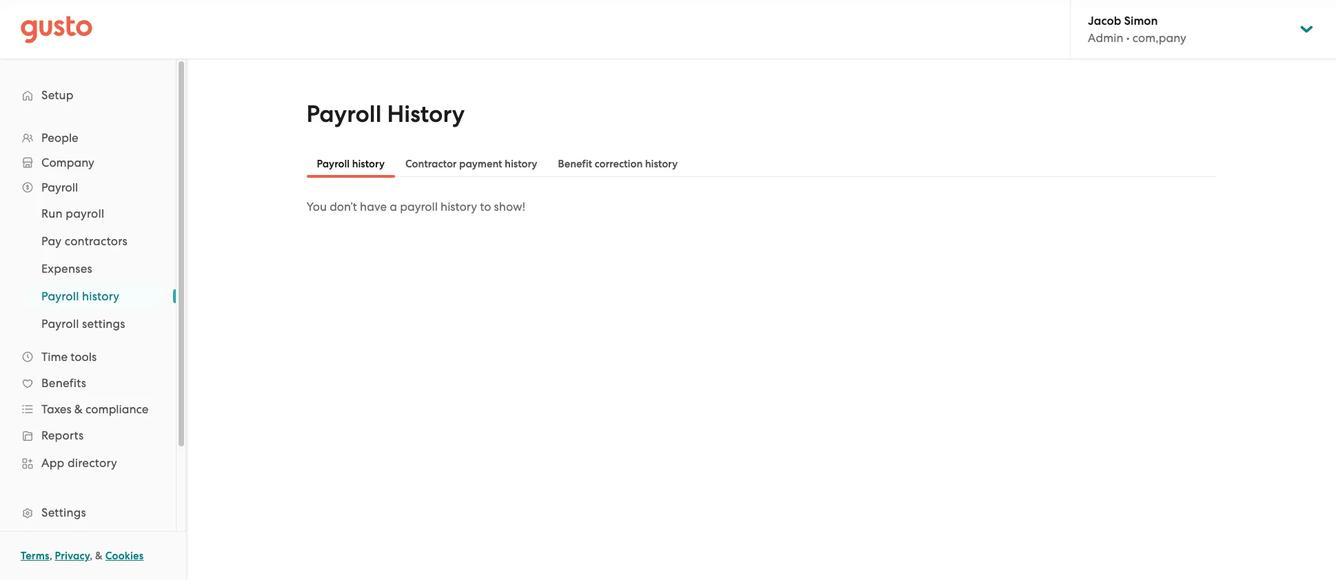 Task type: locate. For each thing, give the bounding box(es) containing it.
time
[[41, 350, 68, 364]]

payroll
[[307, 100, 382, 128], [317, 158, 350, 170], [41, 181, 78, 194], [41, 290, 79, 303], [41, 317, 79, 331]]

0 horizontal spatial payroll history
[[41, 290, 120, 303]]

0 vertical spatial &
[[74, 403, 83, 417]]

, left privacy "link"
[[49, 550, 52, 563]]

history up settings
[[82, 290, 120, 303]]

,
[[49, 550, 52, 563], [90, 550, 93, 563]]

correction
[[595, 158, 643, 170]]

1 horizontal spatial payroll history
[[317, 158, 385, 170]]

contractor payment history
[[405, 158, 537, 170]]

2 , from the left
[[90, 550, 93, 563]]

pay contractors link
[[25, 229, 162, 254]]

0 horizontal spatial &
[[74, 403, 83, 417]]

setup link
[[14, 83, 162, 108]]

payroll
[[400, 200, 438, 214], [66, 207, 104, 221]]

payroll history
[[317, 158, 385, 170], [41, 290, 120, 303]]

0 horizontal spatial payroll history link
[[25, 284, 162, 309]]

expenses
[[41, 262, 92, 276]]

payroll history link down "expenses" link at top left
[[25, 284, 162, 309]]

& left cookies button
[[95, 550, 103, 563]]

, left cookies button
[[90, 550, 93, 563]]

0 vertical spatial payroll history link
[[307, 150, 395, 178]]

1 horizontal spatial payroll history link
[[307, 150, 395, 178]]

history inside list
[[82, 290, 120, 303]]

to
[[480, 200, 491, 214]]

payroll right a
[[400, 200, 438, 214]]

run
[[41, 207, 63, 221]]

0 horizontal spatial payroll
[[66, 207, 104, 221]]

run payroll link
[[25, 201, 162, 226]]

1 horizontal spatial payroll
[[400, 200, 438, 214]]

app directory
[[41, 457, 117, 470]]

1 vertical spatial &
[[95, 550, 103, 563]]

•
[[1127, 31, 1130, 45]]

benefits
[[41, 377, 86, 390]]

1 vertical spatial payroll history
[[41, 290, 120, 303]]

you don't have a payroll history to show!
[[307, 200, 526, 214]]

time tools
[[41, 350, 97, 364]]

taxes & compliance
[[41, 403, 149, 417]]

settings
[[82, 317, 125, 331]]

& right taxes
[[74, 403, 83, 417]]

2 list from the top
[[0, 200, 176, 338]]

payroll down payroll dropdown button
[[66, 207, 104, 221]]

history right correction
[[645, 158, 678, 170]]

history up have
[[352, 158, 385, 170]]

history right payment
[[505, 158, 537, 170]]

&
[[74, 403, 83, 417], [95, 550, 103, 563]]

list
[[0, 126, 176, 581], [0, 200, 176, 338]]

payroll history
[[307, 100, 465, 128]]

payroll history link up don't on the left of page
[[307, 150, 395, 178]]

cookies button
[[105, 548, 144, 565]]

reports
[[41, 429, 84, 443]]

com,pany
[[1133, 31, 1187, 45]]

0 vertical spatial payroll history
[[317, 158, 385, 170]]

show!
[[494, 200, 526, 214]]

benefits link
[[14, 371, 162, 396]]

payroll history link
[[307, 150, 395, 178], [25, 284, 162, 309]]

run payroll
[[41, 207, 104, 221]]

terms link
[[21, 550, 49, 563]]

don't
[[330, 200, 357, 214]]

1 list from the top
[[0, 126, 176, 581]]

history
[[387, 100, 465, 128]]

have
[[360, 200, 387, 214]]

1 horizontal spatial ,
[[90, 550, 93, 563]]

payroll history up payroll settings
[[41, 290, 120, 303]]

settings
[[41, 506, 86, 520]]

history
[[352, 158, 385, 170], [505, 158, 537, 170], [645, 158, 678, 170], [441, 200, 477, 214], [82, 290, 120, 303]]

payroll history up don't on the left of page
[[317, 158, 385, 170]]

gusto navigation element
[[0, 59, 176, 581]]

0 horizontal spatial ,
[[49, 550, 52, 563]]

app
[[41, 457, 64, 470]]



Task type: vqa. For each thing, say whether or not it's contained in the screenshot.
You don't have a payroll history to show! at the top of the page
yes



Task type: describe. For each thing, give the bounding box(es) containing it.
setup
[[41, 88, 74, 102]]

privacy
[[55, 550, 90, 563]]

1 horizontal spatial &
[[95, 550, 103, 563]]

1 , from the left
[[49, 550, 52, 563]]

taxes
[[41, 403, 71, 417]]

privacy link
[[55, 550, 90, 563]]

people button
[[14, 126, 162, 150]]

benefit correction history
[[558, 158, 678, 170]]

simon
[[1125, 14, 1158, 28]]

terms , privacy , & cookies
[[21, 550, 144, 563]]

company button
[[14, 150, 162, 175]]

list containing run payroll
[[0, 200, 176, 338]]

you
[[307, 200, 327, 214]]

tools
[[71, 350, 97, 364]]

compliance
[[86, 403, 149, 417]]

directory
[[68, 457, 117, 470]]

cookies
[[105, 550, 144, 563]]

payroll inside list
[[66, 207, 104, 221]]

payroll settings
[[41, 317, 125, 331]]

payment
[[459, 158, 502, 170]]

benefit correction history link
[[548, 150, 688, 178]]

jacob
[[1088, 14, 1122, 28]]

people
[[41, 131, 78, 145]]

payroll inside dropdown button
[[41, 181, 78, 194]]

settings link
[[14, 501, 162, 526]]

payroll settings link
[[25, 312, 162, 337]]

pay
[[41, 234, 62, 248]]

app directory link
[[14, 451, 162, 476]]

a
[[390, 200, 397, 214]]

jacob simon admin • com,pany
[[1088, 14, 1187, 45]]

& inside dropdown button
[[74, 403, 83, 417]]

pay contractors
[[41, 234, 128, 248]]

taxes & compliance button
[[14, 397, 162, 422]]

contractor payment history link
[[395, 150, 548, 178]]

home image
[[21, 16, 92, 43]]

terms
[[21, 550, 49, 563]]

1 vertical spatial payroll history link
[[25, 284, 162, 309]]

contractor
[[405, 158, 457, 170]]

history left the to
[[441, 200, 477, 214]]

expenses link
[[25, 257, 162, 281]]

time tools button
[[14, 345, 162, 370]]

payroll button
[[14, 175, 162, 200]]

admin
[[1088, 31, 1124, 45]]

payroll history inside list
[[41, 290, 120, 303]]

company
[[41, 156, 94, 170]]

reports link
[[14, 423, 162, 448]]

contractors
[[65, 234, 128, 248]]

benefit
[[558, 158, 592, 170]]

list containing people
[[0, 126, 176, 581]]



